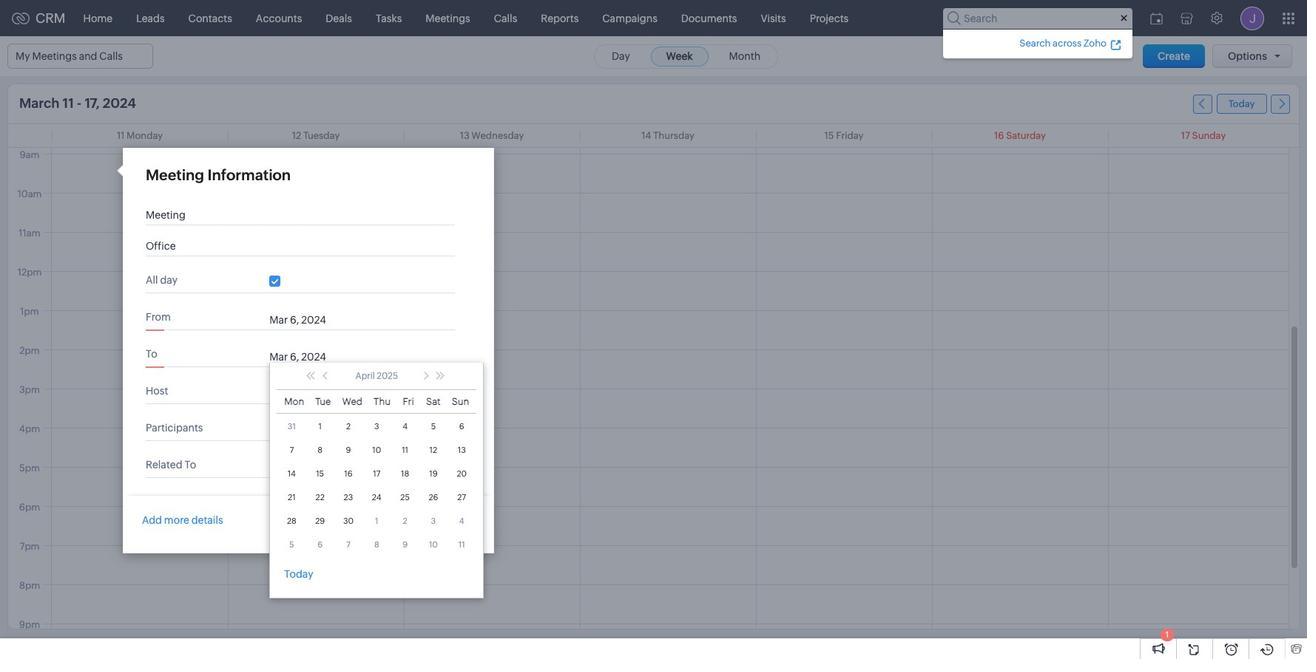 Task type: vqa. For each thing, say whether or not it's contained in the screenshot.


Task type: describe. For each thing, give the bounding box(es) containing it.
0 horizontal spatial today link
[[284, 569, 313, 581]]

1 vertical spatial to
[[185, 459, 196, 471]]

week
[[666, 50, 693, 62]]

visits
[[761, 12, 786, 24]]

1pm
[[20, 306, 39, 317]]

all day
[[146, 274, 178, 286]]

tue
[[315, 396, 331, 408]]

sun
[[452, 396, 469, 408]]

tasks
[[376, 12, 402, 24]]

21
[[288, 493, 296, 502]]

related to
[[146, 459, 196, 471]]

deals
[[326, 12, 352, 24]]

leads
[[136, 12, 165, 24]]

thursday
[[653, 130, 695, 141]]

add more details
[[142, 515, 223, 527]]

documents link
[[669, 0, 749, 36]]

mmm d, yyyy text field for to
[[269, 351, 351, 363]]

search
[[1020, 37, 1051, 48]]

0 horizontal spatial 1
[[318, 422, 322, 431]]

friday
[[836, 130, 864, 141]]

11 up 18
[[402, 446, 408, 455]]

mmm d, yyyy text field for from
[[269, 314, 351, 326]]

projects
[[810, 12, 849, 24]]

9pm
[[19, 620, 40, 631]]

17 for 17 sunday
[[1181, 130, 1190, 141]]

all
[[146, 274, 158, 286]]

1 vertical spatial meetings
[[32, 50, 77, 62]]

4pm
[[19, 424, 40, 435]]

1 vertical spatial 2
[[403, 517, 407, 526]]

add for add more details
[[142, 515, 162, 527]]

details
[[191, 515, 223, 527]]

Title text field
[[146, 209, 442, 221]]

crm
[[36, 10, 66, 26]]

information
[[208, 166, 291, 183]]

19
[[429, 470, 438, 479]]

and
[[79, 50, 97, 62]]

12 for 12 tuesday
[[292, 130, 301, 141]]

12pm
[[17, 267, 42, 278]]

deals link
[[314, 0, 364, 36]]

11 monday
[[117, 130, 163, 141]]

31
[[288, 422, 296, 431]]

contacts
[[188, 12, 232, 24]]

23
[[344, 493, 353, 502]]

16 for 16 saturday
[[994, 130, 1004, 141]]

1 vertical spatial calls
[[99, 50, 123, 62]]

17,
[[85, 95, 100, 111]]

home
[[83, 12, 113, 24]]

campaigns link
[[591, 0, 669, 36]]

related
[[146, 459, 182, 471]]

11 down 27 in the bottom of the page
[[459, 541, 465, 550]]

week link
[[651, 46, 709, 66]]

accounts link
[[244, 0, 314, 36]]

meeting information
[[146, 166, 291, 183]]

5pm
[[19, 463, 40, 474]]

crm link
[[12, 10, 66, 26]]

today for left today link
[[284, 569, 313, 581]]

sunday
[[1192, 130, 1226, 141]]

14 for 14 thursday
[[642, 130, 651, 141]]

0 horizontal spatial 6
[[318, 541, 323, 550]]

fri
[[403, 396, 414, 408]]

search across zoho link
[[1018, 35, 1124, 51]]

home link
[[71, 0, 124, 36]]

2024
[[103, 95, 136, 111]]

27
[[457, 493, 466, 502]]

0 horizontal spatial to
[[146, 348, 157, 360]]

6pm
[[19, 502, 40, 513]]

projects link
[[798, 0, 861, 36]]

29
[[315, 517, 325, 526]]

tasks link
[[364, 0, 414, 36]]

9am
[[20, 149, 40, 161]]

simon jacob
[[269, 388, 331, 400]]

17 sunday
[[1181, 130, 1226, 141]]

3pm
[[19, 385, 40, 396]]

mon
[[284, 396, 304, 408]]

leads link
[[124, 0, 177, 36]]

more
[[164, 515, 189, 527]]

1 horizontal spatial 7
[[346, 541, 351, 550]]

13 wednesday
[[460, 130, 524, 141]]

15 for 15
[[316, 470, 324, 479]]

1 vertical spatial 4
[[459, 517, 464, 526]]

2 horizontal spatial 1
[[1166, 631, 1169, 640]]

17 for 17
[[373, 470, 381, 479]]

saturday
[[1006, 130, 1046, 141]]

25
[[400, 493, 410, 502]]

1 horizontal spatial 6
[[459, 422, 464, 431]]

wed
[[342, 396, 363, 408]]

30
[[343, 517, 354, 526]]

profile image
[[1241, 6, 1264, 30]]

1 vertical spatial 9
[[403, 541, 408, 550]]

wednesday
[[472, 130, 524, 141]]

april
[[355, 371, 375, 382]]

sat
[[426, 396, 441, 408]]

options
[[1228, 50, 1267, 62]]

1 vertical spatial 10
[[429, 541, 438, 550]]

0 vertical spatial 4
[[403, 422, 408, 431]]

calls link
[[482, 0, 529, 36]]

reports link
[[529, 0, 591, 36]]

0 horizontal spatial 9
[[346, 446, 351, 455]]



Task type: locate. For each thing, give the bounding box(es) containing it.
1 horizontal spatial 15
[[825, 130, 834, 141]]

7 down 30
[[346, 541, 351, 550]]

7 down none
[[290, 446, 294, 455]]

add more details link
[[142, 515, 223, 527]]

0 horizontal spatial 2
[[346, 422, 351, 431]]

5 down 28
[[289, 541, 294, 550]]

0 vertical spatial meetings
[[426, 12, 470, 24]]

today for today link to the top
[[1229, 98, 1255, 110]]

1 horizontal spatial 10
[[429, 541, 438, 550]]

13 left wednesday
[[460, 130, 470, 141]]

0 vertical spatial 12
[[292, 130, 301, 141]]

0 vertical spatial 7
[[290, 446, 294, 455]]

0 horizontal spatial 10
[[372, 446, 381, 455]]

1 horizontal spatial 14
[[642, 130, 651, 141]]

0 vertical spatial mmm d, yyyy text field
[[269, 314, 351, 326]]

16 saturday
[[994, 130, 1046, 141]]

None button
[[349, 511, 414, 535], [422, 511, 475, 535], [349, 511, 414, 535], [422, 511, 475, 535]]

0 vertical spatial today link
[[1217, 94, 1267, 114]]

9
[[346, 446, 351, 455], [403, 541, 408, 550]]

today link up sunday
[[1217, 94, 1267, 114]]

tuesday
[[303, 130, 340, 141]]

12 tuesday
[[292, 130, 340, 141]]

create
[[1158, 50, 1190, 62]]

22
[[316, 493, 325, 502]]

13 for 13
[[458, 446, 466, 455]]

0 vertical spatial 16
[[994, 130, 1004, 141]]

0 vertical spatial 13
[[460, 130, 470, 141]]

0 vertical spatial 15
[[825, 130, 834, 141]]

11am
[[19, 228, 40, 239]]

calls left reports link
[[494, 12, 517, 24]]

1 horizontal spatial 8
[[374, 541, 379, 550]]

12 left tuesday
[[292, 130, 301, 141]]

0 vertical spatial today
[[1229, 98, 1255, 110]]

14 for 14
[[288, 470, 296, 479]]

1 horizontal spatial meetings
[[426, 12, 470, 24]]

14 left 'thursday'
[[642, 130, 651, 141]]

1 horizontal spatial 16
[[994, 130, 1004, 141]]

1 vertical spatial 15
[[316, 470, 324, 479]]

16 for 16
[[344, 470, 353, 479]]

day
[[612, 50, 630, 62]]

-
[[77, 95, 82, 111]]

0 vertical spatial add
[[340, 425, 359, 436]]

1 vertical spatial 1
[[375, 517, 378, 526]]

28
[[287, 517, 297, 526]]

mmm d, yyyy text field
[[269, 314, 351, 326], [269, 351, 351, 363]]

10 down 26
[[429, 541, 438, 550]]

10am
[[17, 189, 42, 200]]

april 2025
[[355, 371, 398, 382]]

from
[[146, 311, 171, 323]]

1 vertical spatial 13
[[458, 446, 466, 455]]

2pm
[[19, 346, 40, 357]]

6 down the sun
[[459, 422, 464, 431]]

jacob
[[303, 388, 331, 400]]

1 vertical spatial 17
[[373, 470, 381, 479]]

0 vertical spatial 6
[[459, 422, 464, 431]]

1 horizontal spatial 3
[[431, 517, 436, 526]]

1 horizontal spatial 5
[[431, 422, 436, 431]]

8 up 22
[[318, 446, 323, 455]]

4
[[403, 422, 408, 431], [459, 517, 464, 526]]

0 horizontal spatial 4
[[403, 422, 408, 431]]

15 friday
[[825, 130, 864, 141]]

0 horizontal spatial 3
[[374, 422, 379, 431]]

14 thursday
[[642, 130, 695, 141]]

26
[[429, 493, 438, 502]]

1 horizontal spatial add
[[340, 425, 359, 436]]

1 vertical spatial 3
[[431, 517, 436, 526]]

11 left monday
[[117, 130, 125, 141]]

5 down the sat
[[431, 422, 436, 431]]

0 vertical spatial 3
[[374, 422, 379, 431]]

12 for 12
[[430, 446, 437, 455]]

1
[[318, 422, 322, 431], [375, 517, 378, 526], [1166, 631, 1169, 640]]

0 horizontal spatial meetings
[[32, 50, 77, 62]]

13 up 20
[[458, 446, 466, 455]]

0 horizontal spatial 15
[[316, 470, 324, 479]]

1 mmm d, yyyy text field from the top
[[269, 314, 351, 326]]

14 up 21
[[288, 470, 296, 479]]

day link
[[596, 46, 646, 66]]

12
[[292, 130, 301, 141], [430, 446, 437, 455]]

reports
[[541, 12, 579, 24]]

1 vertical spatial 6
[[318, 541, 323, 550]]

0 vertical spatial 2
[[346, 422, 351, 431]]

to up host
[[146, 348, 157, 360]]

15 left friday
[[825, 130, 834, 141]]

7pm
[[20, 542, 40, 553]]

2 down wed
[[346, 422, 351, 431]]

1 horizontal spatial to
[[185, 459, 196, 471]]

18
[[401, 470, 409, 479]]

1 horizontal spatial calls
[[494, 12, 517, 24]]

2 vertical spatial 1
[[1166, 631, 1169, 640]]

13 for 13 wednesday
[[460, 130, 470, 141]]

1 vertical spatial 7
[[346, 541, 351, 550]]

10 up 24
[[372, 446, 381, 455]]

to right "related"
[[185, 459, 196, 471]]

0 horizontal spatial 14
[[288, 470, 296, 479]]

1 vertical spatial today link
[[284, 569, 313, 581]]

1 vertical spatial 16
[[344, 470, 353, 479]]

meetings right my
[[32, 50, 77, 62]]

profile element
[[1232, 0, 1273, 36]]

0 vertical spatial 5
[[431, 422, 436, 431]]

today down 28
[[284, 569, 313, 581]]

14
[[642, 130, 651, 141], [288, 470, 296, 479]]

month
[[729, 50, 761, 62]]

simon
[[269, 388, 301, 400]]

campaigns
[[602, 12, 658, 24]]

zoho
[[1084, 37, 1107, 48]]

host
[[146, 385, 168, 397]]

documents
[[681, 12, 737, 24]]

1 horizontal spatial 9
[[403, 541, 408, 550]]

add down wed
[[340, 425, 359, 436]]

my meetings and calls
[[16, 50, 123, 62]]

20
[[457, 470, 467, 479]]

1 horizontal spatial 1
[[375, 517, 378, 526]]

meeting
[[146, 166, 204, 183]]

2 mmm d, yyyy text field from the top
[[269, 351, 351, 363]]

0 horizontal spatial 8
[[318, 446, 323, 455]]

2025
[[377, 371, 398, 382]]

0 horizontal spatial 5
[[289, 541, 294, 550]]

participants
[[146, 422, 203, 434]]

1 vertical spatial add
[[142, 515, 162, 527]]

calls inside calls link
[[494, 12, 517, 24]]

0 vertical spatial 17
[[1181, 130, 1190, 141]]

5
[[431, 422, 436, 431], [289, 541, 294, 550]]

4 down 27 in the bottom of the page
[[459, 517, 464, 526]]

1 horizontal spatial 2
[[403, 517, 407, 526]]

0 vertical spatial 9
[[346, 446, 351, 455]]

0 horizontal spatial today
[[284, 569, 313, 581]]

0 horizontal spatial 12
[[292, 130, 301, 141]]

add left more
[[142, 515, 162, 527]]

today link
[[1217, 94, 1267, 114], [284, 569, 313, 581]]

0 horizontal spatial add
[[142, 515, 162, 527]]

add for add link
[[340, 425, 359, 436]]

across
[[1053, 37, 1082, 48]]

1 horizontal spatial 4
[[459, 517, 464, 526]]

15 for 15 friday
[[825, 130, 834, 141]]

24
[[372, 493, 382, 502]]

11 left -
[[62, 95, 74, 111]]

6
[[459, 422, 464, 431], [318, 541, 323, 550]]

2 down 25
[[403, 517, 407, 526]]

0 horizontal spatial calls
[[99, 50, 123, 62]]

8 down 24
[[374, 541, 379, 550]]

1 vertical spatial mmm d, yyyy text field
[[269, 351, 351, 363]]

my
[[16, 50, 30, 62]]

Location text field
[[146, 240, 442, 252]]

12 up 19 at the bottom left of page
[[430, 446, 437, 455]]

1 vertical spatial today
[[284, 569, 313, 581]]

0 vertical spatial 1
[[318, 422, 322, 431]]

add link
[[329, 425, 359, 436]]

search across zoho
[[1020, 37, 1107, 48]]

day
[[160, 274, 178, 286]]

4 down fri
[[403, 422, 408, 431]]

15 up 22
[[316, 470, 324, 479]]

0 vertical spatial 14
[[642, 130, 651, 141]]

0 vertical spatial calls
[[494, 12, 517, 24]]

logo image
[[12, 12, 30, 24]]

1 horizontal spatial today link
[[1217, 94, 1267, 114]]

to
[[146, 348, 157, 360], [185, 459, 196, 471]]

0 horizontal spatial 17
[[373, 470, 381, 479]]

visits link
[[749, 0, 798, 36]]

17 left sunday
[[1181, 130, 1190, 141]]

0 horizontal spatial 7
[[290, 446, 294, 455]]

0 vertical spatial 8
[[318, 446, 323, 455]]

3 down 26
[[431, 517, 436, 526]]

meetings left calls link
[[426, 12, 470, 24]]

17 up 24
[[373, 470, 381, 479]]

0 vertical spatial to
[[146, 348, 157, 360]]

thu
[[374, 396, 391, 408]]

0 vertical spatial 10
[[372, 446, 381, 455]]

1 horizontal spatial 17
[[1181, 130, 1190, 141]]

month link
[[714, 46, 776, 66]]

1 vertical spatial 14
[[288, 470, 296, 479]]

3 down thu
[[374, 422, 379, 431]]

1 vertical spatial 5
[[289, 541, 294, 550]]

16 left saturday
[[994, 130, 1004, 141]]

9 down add link
[[346, 446, 351, 455]]

contacts link
[[177, 0, 244, 36]]

9 down 25
[[403, 541, 408, 550]]

calls right and
[[99, 50, 123, 62]]

10
[[372, 446, 381, 455], [429, 541, 438, 550]]

march
[[19, 95, 60, 111]]

1 horizontal spatial today
[[1229, 98, 1255, 110]]

1 vertical spatial 8
[[374, 541, 379, 550]]

add
[[340, 425, 359, 436], [142, 515, 162, 527]]

16 up 23
[[344, 470, 353, 479]]

16
[[994, 130, 1004, 141], [344, 470, 353, 479]]

0 horizontal spatial 16
[[344, 470, 353, 479]]

13
[[460, 130, 470, 141], [458, 446, 466, 455]]

1 vertical spatial 12
[[430, 446, 437, 455]]

6 down "29"
[[318, 541, 323, 550]]

meetings link
[[414, 0, 482, 36]]

1 horizontal spatial 12
[[430, 446, 437, 455]]

today down options
[[1229, 98, 1255, 110]]

today link down 28
[[284, 569, 313, 581]]



